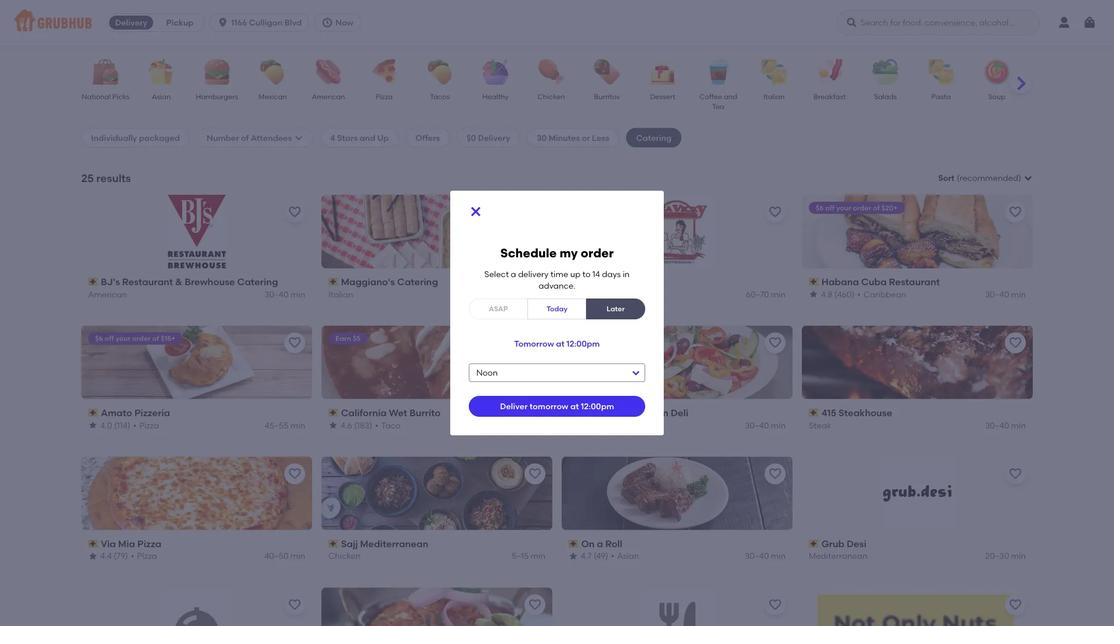 Task type: locate. For each thing, give the bounding box(es) containing it.
subscription pass image inside "415 steakhouse" link
[[809, 409, 819, 417]]

italian down maggiano's
[[329, 290, 353, 299]]

subscription pass image for bj's restaurant & brewhouse catering
[[88, 278, 98, 286]]

1166
[[231, 18, 247, 28]]

1 horizontal spatial your
[[837, 204, 851, 212]]

save this restaurant image for grub desi
[[1009, 468, 1023, 482]]

subscription pass image inside bj's restaurant & brewhouse catering link
[[88, 278, 98, 286]]

american
[[312, 92, 345, 101], [88, 290, 127, 299]]

0 horizontal spatial italian
[[329, 290, 353, 299]]

of for amato pizzeria
[[152, 335, 159, 343]]

hamburgers image
[[197, 59, 237, 85]]

order up 14
[[581, 246, 614, 261]]

1 vertical spatial mediterranean
[[360, 539, 428, 550]]

restaurant up caribbean
[[889, 276, 940, 288]]

save this restaurant image
[[288, 205, 302, 219], [769, 205, 782, 219], [288, 336, 302, 350], [769, 336, 782, 350], [1009, 336, 1023, 350], [288, 468, 302, 482], [1009, 468, 1023, 482]]

12:00pm inside "button"
[[581, 402, 614, 412]]

30–40 for bj's restaurant & brewhouse catering
[[265, 290, 289, 299]]

italian down italian image
[[764, 92, 785, 101]]

a for roll
[[597, 539, 603, 550]]

california
[[341, 408, 387, 419]]

vicky
[[608, 276, 633, 288]]

25 results
[[81, 172, 131, 185]]

maggiano's catering
[[341, 276, 438, 288]]

habana cuba restaurant
[[822, 276, 940, 288]]

subscription pass image inside amato pizzeria link
[[88, 409, 98, 417]]

mediterranean for sajj
[[360, 539, 428, 550]]

subscription pass image left sajj
[[329, 540, 339, 548]]

0 horizontal spatial asian
[[152, 92, 171, 101]]

and up tea on the top of the page
[[724, 92, 738, 101]]

2 restaurant from the left
[[889, 276, 940, 288]]

your for habana
[[837, 204, 851, 212]]

$0 delivery
[[467, 133, 510, 143]]

on a roll link
[[569, 538, 786, 551]]

svg image up breakfast image
[[846, 17, 858, 28]]

1 horizontal spatial asian
[[617, 552, 639, 562]]

1 horizontal spatial restaurant
[[889, 276, 940, 288]]

not only nuts logo image
[[816, 588, 1019, 627]]

of right number
[[241, 133, 249, 143]]

2 horizontal spatial mediterranean
[[809, 552, 868, 562]]

0 horizontal spatial deli
[[569, 421, 584, 431]]

coffee and tea
[[700, 92, 738, 111]]

subscription pass image
[[569, 278, 579, 286], [809, 278, 819, 286], [88, 409, 98, 417], [809, 409, 819, 417], [88, 540, 98, 548], [569, 540, 579, 548]]

subscription pass image inside maggiano's catering link
[[329, 278, 339, 286]]

30–40 for california wet burrito
[[505, 421, 529, 431]]

$6 for amato pizzeria
[[95, 335, 103, 343]]

a inside 'on a roll' link
[[597, 539, 603, 550]]

star icon image for amato
[[88, 421, 98, 430]]

1 vertical spatial $6
[[95, 335, 103, 343]]

at inside "button"
[[571, 402, 579, 412]]

star icon image left 4.6
[[329, 421, 338, 430]]

1 vertical spatial deli
[[569, 421, 584, 431]]

star icon image left "4.4" at the left of the page
[[88, 552, 98, 561]]

2 vertical spatial order
[[132, 335, 151, 343]]

12:00pm right tomorrow
[[581, 402, 614, 412]]

• right (79)
[[131, 552, 134, 562]]

1 vertical spatial your
[[116, 335, 131, 343]]

svg image
[[322, 17, 333, 28], [846, 17, 858, 28]]

1 horizontal spatial and
[[724, 92, 738, 101]]

and
[[724, 92, 738, 101], [360, 133, 375, 143]]

italian
[[764, 92, 785, 101], [329, 290, 353, 299]]

1 horizontal spatial delivery
[[478, 133, 510, 143]]

1 horizontal spatial a
[[597, 539, 603, 550]]

1 vertical spatial off
[[105, 335, 114, 343]]

tea
[[712, 102, 725, 111]]

1 horizontal spatial off
[[826, 204, 835, 212]]

mexican
[[259, 92, 287, 101], [569, 290, 602, 299]]

1 vertical spatial 12:00pm
[[581, 402, 614, 412]]

0 vertical spatial a
[[511, 269, 516, 279]]

delivery right $0
[[478, 133, 510, 143]]

min for casa vicky
[[771, 290, 786, 299]]

svg image
[[1083, 16, 1097, 30], [217, 17, 229, 28], [294, 133, 304, 142], [469, 205, 483, 219]]

delivery left the pickup at the left top
[[115, 18, 147, 28]]

national
[[82, 92, 111, 101]]

star icon image left 4.8
[[809, 290, 818, 299]]

0 vertical spatial italian
[[764, 92, 785, 101]]

415
[[822, 408, 837, 419]]

20–30 min
[[986, 552, 1026, 562]]

national picks image
[[85, 59, 126, 85]]

min for 415 steakhouse
[[1011, 421, 1026, 431]]

american down the american image
[[312, 92, 345, 101]]

mediterranean inside 'link'
[[600, 408, 669, 419]]

order for cuba
[[853, 204, 872, 212]]

subscription pass image left on
[[569, 540, 579, 548]]

0 vertical spatial deli
[[671, 408, 689, 419]]

picks
[[112, 92, 130, 101]]

30–40 min for 415 steakhouse
[[986, 421, 1026, 431]]

• right (183)
[[375, 421, 378, 431]]

subscription pass image for on a roll
[[569, 540, 579, 548]]

save this restaurant image for bj's restaurant & brewhouse catering
[[288, 205, 302, 219]]

subscription pass image inside casa vicky 'link'
[[569, 278, 579, 286]]

30–40 for on a roll
[[745, 552, 769, 562]]

restaurant
[[122, 276, 173, 288], [889, 276, 940, 288]]

subscription pass image inside 'on a roll' link
[[569, 540, 579, 548]]

caribbean
[[864, 290, 907, 299]]

0 horizontal spatial chicken
[[329, 552, 361, 562]]

• for pizzeria
[[133, 421, 136, 431]]

order left $20+
[[853, 204, 872, 212]]

subscription pass image left 365
[[569, 409, 579, 417]]

• for cuba
[[858, 290, 861, 299]]

2 vertical spatial of
[[152, 335, 159, 343]]

0 vertical spatial delivery
[[115, 18, 147, 28]]

2 horizontal spatial order
[[853, 204, 872, 212]]

1 vertical spatial and
[[360, 133, 375, 143]]

0 vertical spatial mexican
[[259, 92, 287, 101]]

dessert image
[[643, 59, 683, 85]]

0 vertical spatial your
[[837, 204, 851, 212]]

off for habana cuba restaurant
[[826, 204, 835, 212]]

pizza down via mia pizza
[[137, 552, 157, 562]]

subscription pass image inside via mia pizza link
[[88, 540, 98, 548]]

of left $15+
[[152, 335, 159, 343]]

pizza down pizzeria
[[139, 421, 159, 431]]

tomorrow at 12:00pm button
[[514, 334, 600, 355]]

american down bj's
[[88, 290, 127, 299]]

catering down dessert
[[636, 133, 672, 143]]

off
[[826, 204, 835, 212], [105, 335, 114, 343]]

subscription pass image for via mia pizza
[[88, 540, 98, 548]]

grub desi logo image
[[881, 457, 955, 531]]

subscription pass image for habana cuba restaurant
[[809, 278, 819, 286]]

14
[[593, 269, 600, 279]]

• pizza down via mia pizza
[[131, 552, 157, 562]]

asian
[[152, 92, 171, 101], [617, 552, 639, 562]]

number
[[207, 133, 239, 143]]

star icon image left 4.0
[[88, 421, 98, 430]]

save this restaurant image for 365 mediterranean deli
[[769, 336, 782, 350]]

min for amato pizzeria
[[291, 421, 305, 431]]

desi
[[847, 539, 867, 550]]

0 horizontal spatial american
[[88, 290, 127, 299]]

of left $20+
[[873, 204, 880, 212]]

tacos image
[[420, 59, 460, 85]]

catering right maggiano's
[[397, 276, 438, 288]]

deliver
[[500, 402, 528, 412]]

1 horizontal spatial at
[[571, 402, 579, 412]]

$6
[[816, 204, 824, 212], [95, 335, 103, 343]]

results
[[96, 172, 131, 185]]

subscription pass image inside the habana cuba restaurant link
[[809, 278, 819, 286]]

30–40 min for california wet burrito
[[505, 421, 546, 431]]

0 vertical spatial • pizza
[[133, 421, 159, 431]]

asian down roll
[[617, 552, 639, 562]]

order
[[853, 204, 872, 212], [581, 246, 614, 261], [132, 335, 151, 343]]

min for via mia pizza
[[291, 552, 305, 562]]

subscription pass image left "california"
[[329, 409, 339, 417]]

a right select
[[511, 269, 516, 279]]

burritos image
[[587, 59, 627, 85]]

0 horizontal spatial your
[[116, 335, 131, 343]]

star icon image
[[809, 290, 818, 299], [88, 421, 98, 430], [329, 421, 338, 430], [88, 552, 98, 561], [569, 552, 578, 561]]

restaurant left &
[[122, 276, 173, 288]]

0 vertical spatial off
[[826, 204, 835, 212]]

brewhouse
[[185, 276, 235, 288]]

0 vertical spatial 12:00pm
[[567, 339, 600, 349]]

subscription pass image up 'steak'
[[809, 409, 819, 417]]

45–55
[[265, 421, 289, 431]]

deli
[[671, 408, 689, 419], [569, 421, 584, 431]]

subscription pass image for 365 mediterranean deli
[[569, 409, 579, 417]]

via
[[101, 539, 116, 550]]

0 horizontal spatial svg image
[[322, 17, 333, 28]]

dessert
[[650, 92, 676, 101]]

0 vertical spatial and
[[724, 92, 738, 101]]

min for grub desi
[[1011, 552, 1026, 562]]

40–50
[[265, 552, 289, 562]]

(114)
[[114, 421, 130, 431]]

30–40 for 415 steakhouse
[[986, 421, 1010, 431]]

0 vertical spatial american
[[312, 92, 345, 101]]

a right on
[[597, 539, 603, 550]]

save this restaurant image for via mia pizza
[[288, 468, 302, 482]]

4.6
[[341, 421, 352, 431]]

subscription pass image left bj's
[[88, 278, 98, 286]]

0 vertical spatial of
[[241, 133, 249, 143]]

• down amato pizzeria
[[133, 421, 136, 431]]

subscription pass image left grub
[[809, 540, 819, 548]]

0 horizontal spatial $6
[[95, 335, 103, 343]]

1 restaurant from the left
[[122, 276, 173, 288]]

0 vertical spatial mediterranean
[[600, 408, 669, 419]]

cuba
[[862, 276, 887, 288]]

4.4 (79)
[[100, 552, 128, 562]]

chicken down sajj
[[329, 552, 361, 562]]

1 horizontal spatial chicken
[[538, 92, 565, 101]]

mediterranean
[[600, 408, 669, 419], [360, 539, 428, 550], [809, 552, 868, 562]]

order for pizzeria
[[132, 335, 151, 343]]

now
[[335, 18, 354, 28]]

1166 culligan blvd
[[231, 18, 302, 28]]

mediterranean right 365
[[600, 408, 669, 419]]

1 vertical spatial order
[[581, 246, 614, 261]]

subscription pass image left maggiano's
[[329, 278, 339, 286]]

asian down the asian image
[[152, 92, 171, 101]]

catering
[[636, 133, 672, 143], [237, 276, 278, 288], [397, 276, 438, 288]]

casa
[[581, 276, 606, 288]]

subscription pass image for grub desi
[[809, 540, 819, 548]]

now button
[[314, 13, 366, 32]]

$20+
[[882, 204, 898, 212]]

pizza down the 'pizza' image
[[376, 92, 393, 101]]

30–40 for 365 mediterranean deli
[[745, 421, 769, 431]]

star icon image left 4.7
[[569, 552, 578, 561]]

365 mediterranean deli link
[[569, 407, 786, 420]]

0 horizontal spatial mediterranean
[[360, 539, 428, 550]]

subscription pass image inside 365 mediterranean deli 'link'
[[569, 409, 579, 417]]

via mia pizza
[[101, 539, 161, 550]]

subscription pass image left the 'amato'
[[88, 409, 98, 417]]

mexican down casa
[[569, 290, 602, 299]]

select a delivery time up to 14 days in advance.
[[485, 269, 630, 291]]

subscription pass image for california wet burrito
[[329, 409, 339, 417]]

a
[[511, 269, 516, 279], [597, 539, 603, 550]]

bj's
[[101, 276, 120, 288]]

subscription pass image inside grub desi link
[[809, 540, 819, 548]]

0 horizontal spatial delivery
[[115, 18, 147, 28]]

0 horizontal spatial restaurant
[[122, 276, 173, 288]]

• right (49) at right bottom
[[611, 552, 615, 562]]

1 horizontal spatial svg image
[[846, 17, 858, 28]]

0 vertical spatial order
[[853, 204, 872, 212]]

415 steakhouse
[[822, 408, 893, 419]]

30–40 min for bj's restaurant & brewhouse catering
[[265, 290, 305, 299]]

1 vertical spatial a
[[597, 539, 603, 550]]

subscription pass image left habana
[[809, 278, 819, 286]]

of
[[241, 133, 249, 143], [873, 204, 880, 212], [152, 335, 159, 343]]

star icon image for habana
[[809, 290, 818, 299]]

subscription pass image left to
[[569, 278, 579, 286]]

1 vertical spatial american
[[88, 290, 127, 299]]

40–50 min
[[265, 552, 305, 562]]

soup image
[[977, 59, 1018, 85]]

breakfast image
[[810, 59, 850, 85]]

0 horizontal spatial order
[[132, 335, 151, 343]]

0 horizontal spatial off
[[105, 335, 114, 343]]

catering right brewhouse
[[237, 276, 278, 288]]

min for sajj mediterranean
[[531, 552, 546, 562]]

0 horizontal spatial at
[[556, 339, 565, 349]]

0 vertical spatial at
[[556, 339, 565, 349]]

taco
[[381, 421, 401, 431]]

earn $5
[[335, 335, 361, 343]]

0 vertical spatial $6
[[816, 204, 824, 212]]

pizza image
[[364, 59, 405, 85]]

your
[[837, 204, 851, 212], [116, 335, 131, 343]]

2 horizontal spatial of
[[873, 204, 880, 212]]

coffee and tea image
[[698, 59, 739, 85]]

on
[[581, 539, 595, 550]]

mexican down mexican "image" on the top
[[259, 92, 287, 101]]

order left $15+
[[132, 335, 151, 343]]

• caribbean
[[858, 290, 907, 299]]

chicken down the chicken image
[[538, 92, 565, 101]]

subscription pass image left via
[[88, 540, 98, 548]]

1 vertical spatial at
[[571, 402, 579, 412]]

your left $15+
[[116, 335, 131, 343]]

less
[[592, 133, 610, 143]]

mediterranean right sajj
[[360, 539, 428, 550]]

time
[[551, 269, 568, 279]]

0 horizontal spatial of
[[152, 335, 159, 343]]

packaged
[[139, 133, 180, 143]]

save this restaurant image
[[1009, 205, 1023, 219], [528, 336, 542, 350], [528, 468, 542, 482], [769, 468, 782, 482], [288, 599, 302, 613], [528, 599, 542, 613], [769, 599, 782, 613], [1009, 599, 1023, 613]]

a inside select a delivery time up to 14 days in advance.
[[511, 269, 516, 279]]

casa vicky logo image
[[641, 195, 714, 269]]

• right (460) on the top right of the page
[[858, 290, 861, 299]]

1 horizontal spatial mexican
[[569, 290, 602, 299]]

min
[[291, 290, 305, 299], [531, 290, 546, 299], [771, 290, 786, 299], [1011, 290, 1026, 299], [291, 421, 305, 431], [531, 421, 546, 431], [771, 421, 786, 431], [1011, 421, 1026, 431], [291, 552, 305, 562], [531, 552, 546, 562], [771, 552, 786, 562], [1011, 552, 1026, 562]]

30–40 min for habana cuba restaurant
[[986, 290, 1026, 299]]

1 svg image from the left
[[322, 17, 333, 28]]

1 vertical spatial delivery
[[478, 133, 510, 143]]

mia
[[118, 539, 135, 550]]

1 horizontal spatial $6
[[816, 204, 824, 212]]

1 vertical spatial • pizza
[[131, 552, 157, 562]]

$6 off your order of $20+
[[816, 204, 898, 212]]

1 horizontal spatial mediterranean
[[600, 408, 669, 419]]

4.6 (183)
[[341, 421, 372, 431]]

1 horizontal spatial deli
[[671, 408, 689, 419]]

and left up at top
[[360, 133, 375, 143]]

svg image inside 1166 culligan blvd button
[[217, 17, 229, 28]]

subscription pass image inside california wet burrito link
[[329, 409, 339, 417]]

svg image inside now 'button'
[[322, 17, 333, 28]]

italian image
[[754, 59, 795, 85]]

subscription pass image inside sajj mediterranean link
[[329, 540, 339, 548]]

svg image left the now
[[322, 17, 333, 28]]

at right tomorrow at the left of page
[[556, 339, 565, 349]]

minutes
[[549, 133, 580, 143]]

chicken image
[[531, 59, 572, 85]]

off for amato pizzeria
[[105, 335, 114, 343]]

30–40
[[265, 290, 289, 299], [986, 290, 1010, 299], [505, 421, 529, 431], [745, 421, 769, 431], [986, 421, 1010, 431], [745, 552, 769, 562]]

subscription pass image
[[88, 278, 98, 286], [329, 278, 339, 286], [329, 409, 339, 417], [569, 409, 579, 417], [329, 540, 339, 548], [809, 540, 819, 548]]

a for delivery
[[511, 269, 516, 279]]

and inside the coffee and tea
[[724, 92, 738, 101]]

12:00pm down today button
[[567, 339, 600, 349]]

0 horizontal spatial a
[[511, 269, 516, 279]]

earn
[[335, 335, 351, 343]]

pasta image
[[921, 59, 962, 85]]

at left 365
[[571, 402, 579, 412]]

1 vertical spatial of
[[873, 204, 880, 212]]

mediterranean down grub
[[809, 552, 868, 562]]

4 stars and up
[[330, 133, 389, 143]]

• pizza down pizzeria
[[133, 421, 159, 431]]

your left $20+
[[837, 204, 851, 212]]



Task type: describe. For each thing, give the bounding box(es) containing it.
4.8
[[821, 290, 833, 299]]

your for amato
[[116, 335, 131, 343]]

1 horizontal spatial italian
[[764, 92, 785, 101]]

subscription pass image for maggiano's catering
[[329, 278, 339, 286]]

30 minutes or less
[[537, 133, 610, 143]]

• for mia
[[131, 552, 134, 562]]

delivery
[[518, 269, 549, 279]]

1 vertical spatial mexican
[[569, 290, 602, 299]]

4
[[330, 133, 335, 143]]

to
[[583, 269, 591, 279]]

1 horizontal spatial catering
[[397, 276, 438, 288]]

4.7 (49)
[[581, 552, 608, 562]]

min for california wet burrito
[[531, 421, 546, 431]]

mediterranean for 365
[[600, 408, 669, 419]]

120–130
[[499, 290, 529, 299]]

1 horizontal spatial american
[[312, 92, 345, 101]]

at inside button
[[556, 339, 565, 349]]

later
[[607, 305, 625, 313]]

• pizza for pizzeria
[[133, 421, 159, 431]]

grub desi
[[822, 539, 867, 550]]

$0
[[467, 133, 476, 143]]

365
[[581, 408, 598, 419]]

select
[[485, 269, 509, 279]]

4.0
[[100, 421, 112, 431]]

• pizza for mia
[[131, 552, 157, 562]]

star icon image for california
[[329, 421, 338, 430]]

(49)
[[594, 552, 608, 562]]

maggiano's
[[341, 276, 395, 288]]

national picks
[[82, 92, 130, 101]]

bj's restaurant & brewhouse catering link
[[88, 276, 305, 289]]

blvd
[[285, 18, 302, 28]]

0 vertical spatial chicken
[[538, 92, 565, 101]]

0 horizontal spatial mexican
[[259, 92, 287, 101]]

habana
[[822, 276, 859, 288]]

1 horizontal spatial of
[[241, 133, 249, 143]]

min for bj's restaurant & brewhouse catering
[[291, 290, 305, 299]]

0 vertical spatial asian
[[152, 92, 171, 101]]

2 vertical spatial mediterranean
[[809, 552, 868, 562]]

min for habana cuba restaurant
[[1011, 290, 1026, 299]]

in
[[623, 269, 630, 279]]

subscription pass image for 415 steakhouse
[[809, 409, 819, 417]]

delivery button
[[107, 13, 156, 32]]

1 vertical spatial italian
[[329, 290, 353, 299]]

grub desi link
[[809, 538, 1026, 551]]

(460)
[[835, 290, 855, 299]]

attendees
[[251, 133, 292, 143]]

stars
[[337, 133, 358, 143]]

asian image
[[141, 59, 182, 85]]

min for maggiano's catering
[[531, 290, 546, 299]]

$5
[[353, 335, 361, 343]]

• asian
[[611, 552, 639, 562]]

tacos
[[430, 92, 450, 101]]

tomorrow
[[514, 339, 554, 349]]

30–40 min for on a roll
[[745, 552, 786, 562]]

415 steakhouse link
[[809, 407, 1026, 420]]

healthy
[[483, 92, 509, 101]]

breakfast
[[814, 92, 846, 101]]

california wet burrito link
[[329, 407, 546, 420]]

5–15
[[512, 552, 529, 562]]

amato
[[101, 408, 132, 419]]

casa vicky link
[[569, 276, 786, 289]]

• for wet
[[375, 421, 378, 431]]

pasta
[[932, 92, 951, 101]]

maggiano's catering link
[[329, 276, 546, 289]]

1166 culligan blvd button
[[210, 13, 314, 32]]

steak
[[809, 421, 832, 431]]

pizza right mia
[[137, 539, 161, 550]]

schedule my order
[[501, 246, 614, 261]]

on a roll
[[581, 539, 623, 550]]

• for a
[[611, 552, 615, 562]]

save this restaurant image for 415 steakhouse
[[1009, 336, 1023, 350]]

$6 for habana cuba restaurant
[[816, 204, 824, 212]]

american image
[[308, 59, 349, 85]]

&
[[175, 276, 182, 288]]

subscription pass image for amato pizzeria
[[88, 409, 98, 417]]

wet
[[389, 408, 407, 419]]

sajj mediterranean link
[[329, 538, 546, 551]]

mexican image
[[252, 59, 293, 85]]

• taco
[[375, 421, 401, 431]]

sajj
[[341, 539, 358, 550]]

keilabasa logo image
[[641, 588, 714, 627]]

culligan
[[249, 18, 283, 28]]

bj's restaurant & brewhouse catering logo image
[[168, 195, 226, 269]]

up
[[570, 269, 581, 279]]

30–40 min for 365 mediterranean deli
[[745, 421, 786, 431]]

1 vertical spatial chicken
[[329, 552, 361, 562]]

subscription pass image for casa vicky
[[569, 278, 579, 286]]

delivery inside button
[[115, 18, 147, 28]]

up
[[377, 133, 389, 143]]

(79)
[[114, 552, 128, 562]]

60–70 min
[[746, 290, 786, 299]]

salads
[[874, 92, 897, 101]]

0 horizontal spatial catering
[[237, 276, 278, 288]]

(183)
[[354, 421, 372, 431]]

salads image
[[865, 59, 906, 85]]

2 horizontal spatial catering
[[636, 133, 672, 143]]

asap button
[[469, 299, 528, 320]]

sajj mediterranean
[[341, 539, 428, 550]]

healthy image
[[475, 59, 516, 85]]

20–30
[[986, 552, 1010, 562]]

5–15 min
[[512, 552, 546, 562]]

star icon image for via
[[88, 552, 98, 561]]

save this restaurant image for casa vicky
[[769, 205, 782, 219]]

subscription pass image for sajj mediterranean
[[329, 540, 339, 548]]

pizzeria
[[134, 408, 170, 419]]

2 svg image from the left
[[846, 17, 858, 28]]

12:00pm inside button
[[567, 339, 600, 349]]

deliver tomorrow at 12:00pm button
[[469, 396, 645, 417]]

hamburgers
[[196, 92, 238, 101]]

number of attendees
[[207, 133, 292, 143]]

365 mediterranean deli
[[581, 408, 689, 419]]

main navigation navigation
[[0, 0, 1114, 45]]

california wet burrito
[[341, 408, 441, 419]]

4.4
[[100, 552, 112, 562]]

1 horizontal spatial order
[[581, 246, 614, 261]]

star icon image for on
[[569, 552, 578, 561]]

deli inside 'link'
[[671, 408, 689, 419]]

min for 365 mediterranean deli
[[771, 421, 786, 431]]

min for on a roll
[[771, 552, 786, 562]]

45–55 min
[[265, 421, 305, 431]]

offers
[[416, 133, 440, 143]]

of for habana cuba restaurant
[[873, 204, 880, 212]]

days
[[602, 269, 621, 279]]

individually
[[91, 133, 137, 143]]

1 vertical spatial asian
[[617, 552, 639, 562]]

$6 off your order of $15+
[[95, 335, 176, 343]]

asap
[[489, 305, 508, 313]]

30–40 for habana cuba restaurant
[[986, 290, 1010, 299]]

25
[[81, 172, 94, 185]]

tomorrow at 12:00pm
[[514, 339, 600, 349]]

0 horizontal spatial and
[[360, 133, 375, 143]]

samosa & curry logo image
[[160, 588, 234, 627]]



Task type: vqa. For each thing, say whether or not it's contained in the screenshot.
60–70 min
yes



